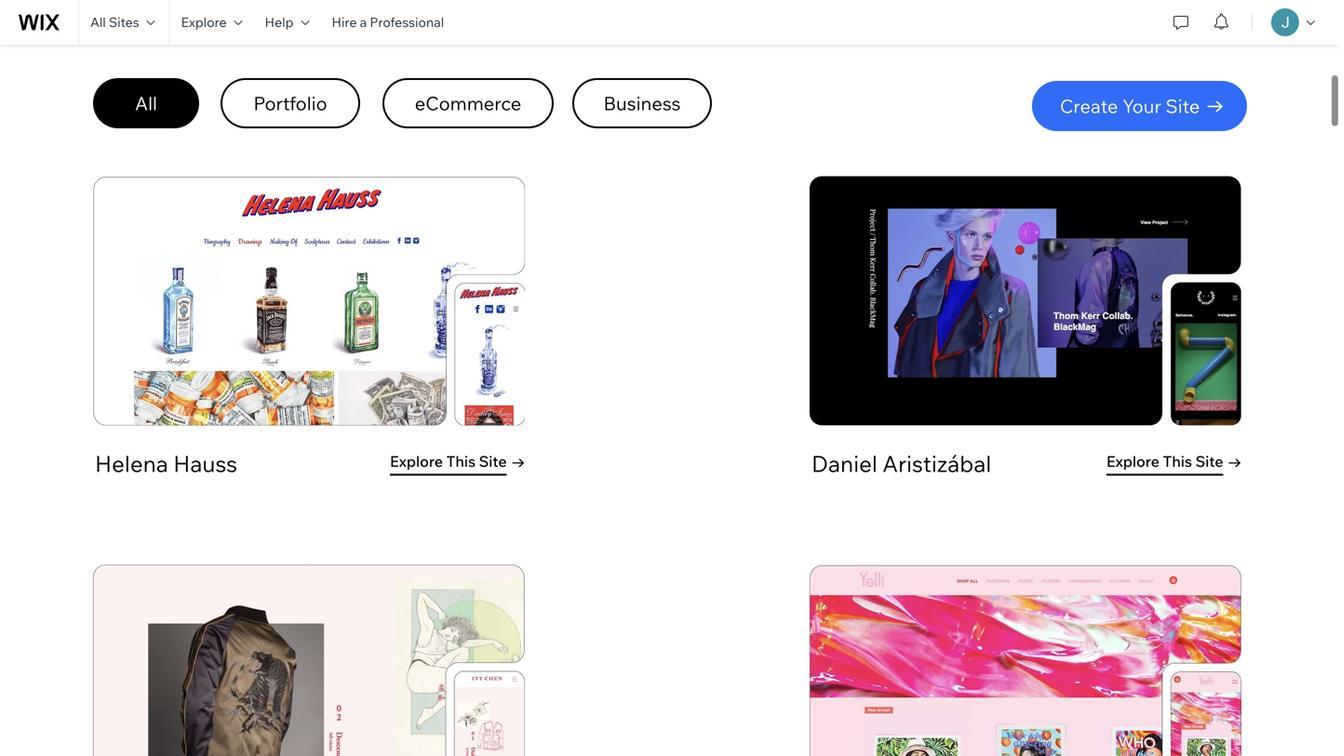 Task type: locate. For each thing, give the bounding box(es) containing it.
explore
[[181, 14, 227, 30]]

sites
[[109, 14, 139, 30]]

all
[[90, 14, 106, 30]]

help
[[265, 14, 294, 30]]

hire
[[332, 14, 357, 30]]

help button
[[254, 0, 321, 45]]



Task type: describe. For each thing, give the bounding box(es) containing it.
a
[[360, 14, 367, 30]]

hire a professional
[[332, 14, 444, 30]]

professional
[[370, 14, 444, 30]]

hire a professional link
[[321, 0, 455, 45]]

all sites
[[90, 14, 139, 30]]



Task type: vqa. For each thing, say whether or not it's contained in the screenshot.
the left the rewards
no



